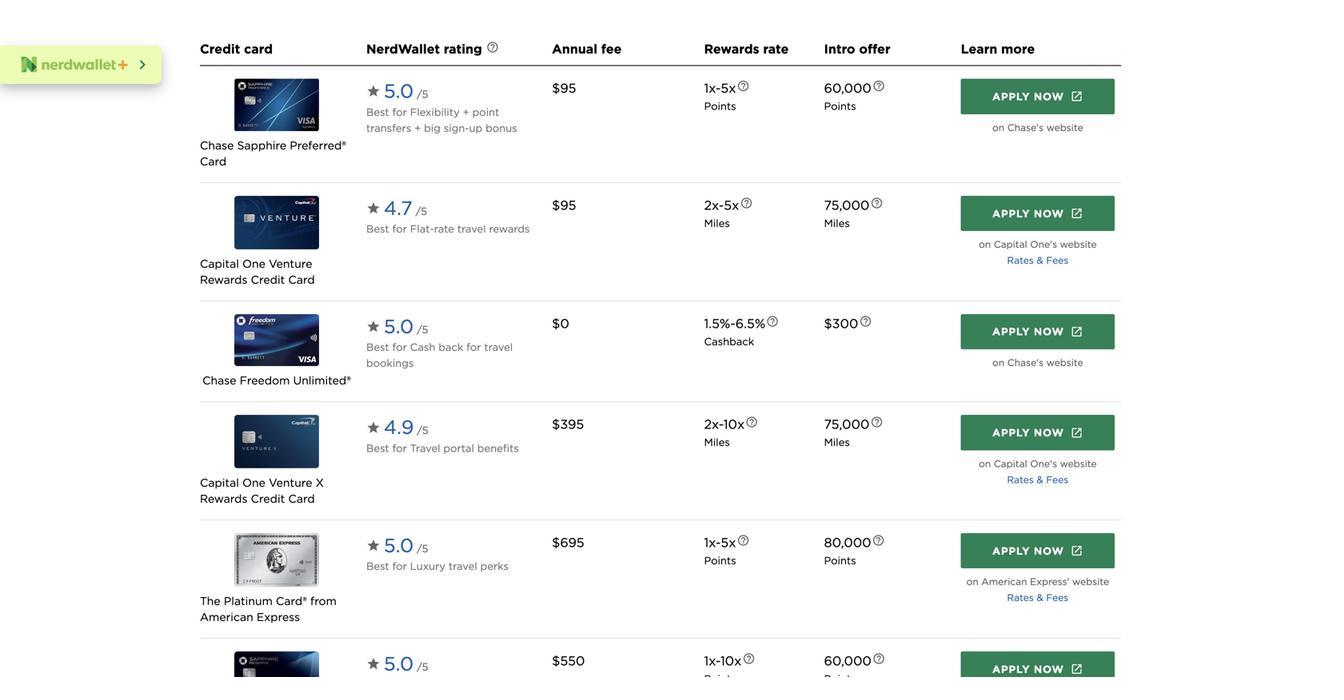 Task type: describe. For each thing, give the bounding box(es) containing it.
cash
[[410, 341, 436, 354]]

learn more
[[961, 41, 1035, 57]]

1 best from the top
[[366, 106, 389, 118]]

portal
[[444, 442, 474, 455]]

4.9
[[384, 416, 414, 439]]

venture for 4.7
[[269, 257, 312, 271]]

on for 4.9
[[979, 458, 991, 470]]

apply now for from
[[993, 545, 1065, 558]]

back
[[439, 341, 464, 354]]

$95 for 4.7
[[552, 198, 576, 213]]

offer
[[860, 41, 891, 57]]

apply now for rewards
[[993, 207, 1065, 220]]

luxury
[[410, 561, 446, 573]]

0 vertical spatial rewards
[[704, 41, 760, 57]]

capital one venture rewards credit card image image
[[234, 196, 319, 249]]

on american express' website rates & fees
[[967, 577, 1110, 604]]

intro offer details image for 5.0
[[873, 534, 885, 547]]

3 apply now link from the top
[[961, 314, 1115, 350]]

$550
[[552, 654, 585, 669]]

& for 4.7
[[1037, 255, 1044, 267]]

rewards inside capital one venture rewards credit card
[[200, 273, 248, 287]]

5.0 for $0
[[384, 315, 414, 338]]

1.5%-6.5%
[[704, 316, 766, 331]]

website for 4.7
[[1061, 239, 1097, 251]]

chase freedom unlimited®
[[203, 374, 351, 388]]

intro offer
[[825, 41, 891, 57]]

card inside 'chase sapphire preferred® card'
[[200, 155, 227, 168]]

1x-5x for 60,000
[[704, 80, 736, 96]]

6 now from the top
[[1034, 664, 1065, 676]]

one's for 4.7
[[1031, 239, 1058, 251]]

learn
[[961, 41, 998, 57]]

intro
[[825, 41, 856, 57]]

sign-
[[444, 122, 469, 134]]

75,000 for 4.7
[[825, 198, 870, 213]]

card®
[[276, 595, 307, 609]]

capital inside capital one venture rewards credit card
[[200, 257, 239, 271]]

chase's for 5x
[[1008, 122, 1044, 133]]

chase sapphire preferred® card
[[200, 139, 346, 168]]

capital inside capital one venture x rewards credit card
[[200, 476, 239, 490]]

for down 4.7
[[393, 223, 407, 235]]

4 5.0 from the top
[[384, 653, 414, 676]]

apply now link for card
[[961, 79, 1115, 114]]

0 horizontal spatial +
[[415, 122, 421, 134]]

/5 for capital one venture x rewards credit card
[[417, 425, 429, 437]]

now for card
[[1034, 90, 1065, 103]]

for up bookings
[[393, 341, 407, 354]]

6 apply now link from the top
[[961, 652, 1115, 678]]

bonus
[[486, 122, 517, 134]]

best for 4.9
[[366, 442, 389, 455]]

best for 5.0
[[366, 561, 389, 573]]

big
[[424, 122, 441, 134]]

6 apply from the top
[[993, 664, 1031, 676]]

chase sapphire reserve® image image
[[234, 652, 319, 678]]

reward rate details image for 80,000
[[737, 534, 750, 547]]

chase's for 6.5%
[[1008, 357, 1044, 369]]

now for from
[[1034, 545, 1065, 558]]

miles for 4.7's intro offer details icon
[[825, 217, 850, 230]]

nerdwallet rating
[[366, 41, 482, 57]]

the
[[200, 595, 221, 609]]

rates & fees link for 4.9
[[1008, 474, 1069, 486]]

rates for 5.0
[[1008, 593, 1034, 604]]

apply now link for from
[[961, 534, 1115, 569]]

reward rate details image for 60,000
[[737, 80, 750, 92]]

cashback
[[704, 335, 755, 348]]

2x- for 4.9
[[704, 417, 724, 433]]

rewards inside capital one venture x rewards credit card
[[200, 492, 248, 506]]

cash back for travel bookings
[[366, 341, 513, 370]]

/5 for chase freedom unlimited®
[[417, 323, 428, 336]]

rates & fees link for 5.0
[[1008, 593, 1069, 604]]

card inside capital one venture x rewards credit card
[[288, 492, 315, 506]]

0 vertical spatial rate
[[764, 41, 789, 57]]

2x-10x
[[704, 417, 745, 433]]

express'
[[1031, 577, 1070, 588]]

point
[[473, 106, 500, 118]]

x
[[316, 476, 324, 490]]

apply now for card
[[993, 90, 1065, 103]]

express
[[257, 611, 300, 625]]

travel
[[410, 442, 441, 455]]

2 vertical spatial reward rate details image
[[743, 653, 756, 666]]

1.5%-
[[704, 316, 736, 331]]

apply for x
[[993, 427, 1031, 439]]

capital one venture x rewards credit card
[[200, 476, 324, 506]]

travel for cash back for travel bookings
[[484, 341, 513, 354]]

5.0 /5 for $95
[[384, 80, 428, 103]]

reward rate details image for 5.0
[[767, 315, 779, 328]]

venture for 4.9
[[269, 476, 312, 490]]

for inside cash back for travel bookings
[[467, 341, 481, 354]]

$300
[[825, 316, 859, 331]]

fees for 4.9
[[1047, 474, 1069, 486]]

nerdwallet
[[366, 41, 440, 57]]

1x-5x for 80,000
[[704, 535, 736, 551]]

$0
[[552, 316, 570, 331]]

0 vertical spatial credit
[[200, 41, 240, 57]]

travel for best for luxury travel perks
[[449, 561, 477, 573]]

best for travel portal benefits
[[366, 442, 519, 455]]

/5 for capital one venture rewards credit card
[[416, 205, 427, 218]]

on chase's website for 1x-5x
[[993, 122, 1084, 133]]

best for flat-rate travel rewards
[[366, 223, 530, 235]]

3 best from the top
[[366, 341, 389, 354]]

now for x
[[1034, 427, 1065, 439]]

miles for 4.9 intro offer details icon
[[825, 437, 850, 449]]

sapphire
[[237, 139, 287, 152]]

the platinum card® from american express
[[200, 595, 337, 625]]

rates for 4.9
[[1008, 474, 1034, 486]]

5x for 60,000
[[721, 80, 736, 96]]

/5 for chase sapphire preferred® card
[[417, 88, 428, 100]]

intro offer details image for 4.7
[[871, 197, 884, 210]]

one for 4.9
[[243, 476, 266, 490]]



Task type: vqa. For each thing, say whether or not it's contained in the screenshot.


Task type: locate. For each thing, give the bounding box(es) containing it.
1 vertical spatial 2x-
[[704, 417, 724, 433]]

4.7 /5
[[384, 197, 427, 220]]

0 vertical spatial 1x-
[[704, 80, 721, 96]]

best down 4.9
[[366, 442, 389, 455]]

1 vertical spatial rate
[[434, 223, 454, 235]]

website
[[1047, 122, 1084, 133], [1061, 239, 1097, 251], [1047, 357, 1084, 369], [1061, 458, 1097, 470], [1073, 577, 1110, 588]]

5.0 for $95
[[384, 80, 414, 103]]

5 now from the top
[[1034, 545, 1065, 558]]

rate left intro
[[764, 41, 789, 57]]

3 apply from the top
[[993, 326, 1031, 338]]

5 apply now from the top
[[993, 545, 1065, 558]]

freedom
[[240, 374, 290, 388]]

on
[[993, 122, 1005, 133], [979, 239, 991, 251], [993, 357, 1005, 369], [979, 458, 991, 470], [967, 577, 979, 588]]

5x
[[721, 80, 736, 96], [724, 198, 740, 213], [721, 535, 736, 551]]

0 vertical spatial chase
[[200, 139, 234, 152]]

one down capital one venture rewards credit card image
[[243, 257, 266, 271]]

best for for $0
[[366, 341, 410, 354]]

travel
[[458, 223, 486, 235], [484, 341, 513, 354], [449, 561, 477, 573]]

travel right back on the bottom of the page
[[484, 341, 513, 354]]

1 vertical spatial best for
[[366, 341, 410, 354]]

0 vertical spatial chase's
[[1008, 122, 1044, 133]]

$95
[[552, 80, 576, 96], [552, 198, 576, 213]]

0 vertical spatial 75,000
[[825, 198, 870, 213]]

+
[[463, 106, 470, 118], [415, 122, 421, 134]]

10x for 1x-
[[721, 654, 742, 669]]

2 apply from the top
[[993, 207, 1031, 220]]

on capital one's website rates & fees
[[979, 239, 1097, 267], [979, 458, 1097, 486]]

up
[[469, 122, 483, 134]]

1x- for $695
[[704, 535, 721, 551]]

apply now
[[993, 90, 1065, 103], [993, 207, 1065, 220], [993, 326, 1065, 338], [993, 427, 1065, 439], [993, 545, 1065, 558], [993, 664, 1065, 676]]

rating
[[444, 41, 482, 57]]

0 vertical spatial 5x
[[721, 80, 736, 96]]

4 apply now from the top
[[993, 427, 1065, 439]]

one's for 4.9
[[1031, 458, 1058, 470]]

2 rates & fees link from the top
[[1008, 474, 1069, 486]]

venture inside capital one venture x rewards credit card
[[269, 476, 312, 490]]

reward rate details image right 1x-10x
[[743, 653, 756, 666]]

1 horizontal spatial +
[[463, 106, 470, 118]]

1 vertical spatial 75,000
[[825, 417, 870, 433]]

1 vertical spatial on chase's website
[[993, 357, 1084, 369]]

1 rates from the top
[[1008, 255, 1034, 267]]

credit card
[[200, 41, 273, 57]]

chase's
[[1008, 122, 1044, 133], [1008, 357, 1044, 369]]

best for luxury travel perks
[[366, 561, 509, 573]]

& inside on american express' website rates & fees
[[1037, 593, 1044, 604]]

fees for 4.7
[[1047, 255, 1069, 267]]

/5
[[417, 88, 428, 100], [416, 205, 427, 218], [417, 323, 428, 336], [417, 425, 429, 437], [417, 543, 428, 555], [417, 661, 428, 674]]

1 one from the top
[[243, 257, 266, 271]]

0 vertical spatial 60,000
[[825, 80, 872, 96]]

1 vertical spatial chase
[[203, 374, 236, 388]]

apply for card
[[993, 90, 1031, 103]]

travel left perks
[[449, 561, 477, 573]]

1 vertical spatial american
[[200, 611, 253, 625]]

1 vertical spatial rates & fees link
[[1008, 474, 1069, 486]]

0 vertical spatial on capital one's website rates & fees
[[979, 239, 1097, 267]]

chase for $95
[[200, 139, 234, 152]]

capital
[[994, 239, 1028, 251], [200, 257, 239, 271], [994, 458, 1028, 470], [200, 476, 239, 490]]

2 vertical spatial rewards
[[200, 492, 248, 506]]

chase left freedom
[[203, 374, 236, 388]]

chase freedom unlimited® image image
[[234, 314, 319, 367]]

2 60,000 from the top
[[825, 654, 872, 669]]

4.7
[[384, 197, 413, 220]]

1 vertical spatial one's
[[1031, 458, 1058, 470]]

2 & from the top
[[1037, 474, 1044, 486]]

rates for 4.7
[[1008, 255, 1034, 267]]

apply now link
[[961, 79, 1115, 114], [961, 196, 1115, 231], [961, 314, 1115, 350], [961, 415, 1115, 451], [961, 534, 1115, 569], [961, 652, 1115, 678]]

apply now link for rewards
[[961, 196, 1115, 231]]

2 vertical spatial rates
[[1008, 593, 1034, 604]]

website for 5.0
[[1073, 577, 1110, 588]]

reward rate details image right 6.5%
[[767, 315, 779, 328]]

credit
[[200, 41, 240, 57], [251, 273, 285, 287], [251, 492, 285, 506]]

flexibility
[[410, 106, 460, 118]]

10x
[[724, 417, 745, 433], [721, 654, 742, 669]]

2 vertical spatial travel
[[449, 561, 477, 573]]

0 vertical spatial 10x
[[724, 417, 745, 433]]

6 apply now from the top
[[993, 664, 1065, 676]]

0 vertical spatial 2x-
[[704, 198, 724, 213]]

for down 4.9
[[393, 442, 407, 455]]

&
[[1037, 255, 1044, 267], [1037, 474, 1044, 486], [1037, 593, 1044, 604]]

chase sapphire preferred® card image image
[[234, 79, 319, 131]]

reward rate details image
[[737, 80, 750, 92], [740, 197, 753, 210], [737, 534, 750, 547]]

best for for $95
[[366, 106, 410, 118]]

best left luxury at the bottom left of page
[[366, 561, 389, 573]]

60,000 for 5x
[[825, 80, 872, 96]]

5.0 /5
[[384, 80, 428, 103], [384, 315, 428, 338], [384, 534, 428, 558], [384, 653, 428, 676]]

1 now from the top
[[1034, 90, 1065, 103]]

3 1x- from the top
[[704, 654, 721, 669]]

+ up sign-
[[463, 106, 470, 118]]

5 apply now link from the top
[[961, 534, 1115, 569]]

best for up transfers
[[366, 106, 410, 118]]

2 one from the top
[[243, 476, 266, 490]]

2 2x- from the top
[[704, 417, 724, 433]]

+ left big
[[415, 122, 421, 134]]

0 vertical spatial one's
[[1031, 239, 1058, 251]]

0 vertical spatial venture
[[269, 257, 312, 271]]

1 on capital one's website rates & fees from the top
[[979, 239, 1097, 267]]

2 1x-5x from the top
[[704, 535, 736, 551]]

annual
[[552, 41, 598, 57]]

card
[[244, 41, 273, 57]]

1 one's from the top
[[1031, 239, 1058, 251]]

1 vertical spatial card
[[288, 273, 315, 287]]

venture left x
[[269, 476, 312, 490]]

on for 4.7
[[979, 239, 991, 251]]

1 rates & fees link from the top
[[1008, 255, 1069, 267]]

4 apply from the top
[[993, 427, 1031, 439]]

2 vertical spatial fees
[[1047, 593, 1069, 604]]

how are nerdwallet's ratings determined? image
[[486, 41, 499, 54]]

1 vertical spatial &
[[1037, 474, 1044, 486]]

on chase's website for 1.5%-6.5%
[[993, 357, 1084, 369]]

2 vertical spatial &
[[1037, 593, 1044, 604]]

credit down capital one venture rewards credit card image
[[251, 273, 285, 287]]

2 5.0 /5 from the top
[[384, 315, 428, 338]]

miles
[[704, 217, 730, 230], [825, 217, 850, 230], [704, 437, 730, 449], [825, 437, 850, 449]]

0 vertical spatial 1x-5x
[[704, 80, 736, 96]]

best for up bookings
[[366, 341, 410, 354]]

annual fee
[[552, 41, 622, 57]]

1 vertical spatial travel
[[484, 341, 513, 354]]

1 horizontal spatial american
[[982, 577, 1028, 588]]

2 on chase's website from the top
[[993, 357, 1084, 369]]

0 vertical spatial &
[[1037, 255, 1044, 267]]

2 vertical spatial credit
[[251, 492, 285, 506]]

flexibility + point transfers + big sign-up bonus
[[366, 106, 517, 134]]

4 apply now link from the top
[[961, 415, 1115, 451]]

0 vertical spatial fees
[[1047, 255, 1069, 267]]

1 best for from the top
[[366, 106, 410, 118]]

1x- for $550
[[704, 654, 721, 669]]

0 vertical spatial travel
[[458, 223, 486, 235]]

1 vertical spatial rewards
[[200, 273, 248, 287]]

capital one venture x rewards credit card image image
[[234, 415, 319, 469]]

intro offer details image for 4.9
[[871, 416, 884, 429]]

2 75,000 from the top
[[825, 417, 870, 433]]

one inside capital one venture x rewards credit card
[[243, 476, 266, 490]]

credit inside capital one venture x rewards credit card
[[251, 492, 285, 506]]

2 5.0 from the top
[[384, 315, 414, 338]]

from
[[310, 595, 337, 609]]

chase inside 'chase sapphire preferred® card'
[[200, 139, 234, 152]]

3 5.0 /5 from the top
[[384, 534, 428, 558]]

venture
[[269, 257, 312, 271], [269, 476, 312, 490]]

1 venture from the top
[[269, 257, 312, 271]]

for
[[393, 106, 407, 118], [393, 223, 407, 235], [393, 341, 407, 354], [467, 341, 481, 354], [393, 442, 407, 455], [393, 561, 407, 573]]

5.0 /5 for $695
[[384, 534, 428, 558]]

1 vertical spatial reward rate details image
[[746, 416, 759, 429]]

& for 5.0
[[1037, 593, 1044, 604]]

$695
[[552, 535, 585, 551]]

60,000 for 10x
[[825, 654, 872, 669]]

best up transfers
[[366, 106, 389, 118]]

best for
[[366, 106, 410, 118], [366, 341, 410, 354]]

fee
[[602, 41, 622, 57]]

2 vertical spatial 5x
[[721, 535, 736, 551]]

1 vertical spatial 5x
[[724, 198, 740, 213]]

1 60,000 from the top
[[825, 80, 872, 96]]

1 vertical spatial chase's
[[1008, 357, 1044, 369]]

travel left "rewards"
[[458, 223, 486, 235]]

apply now link for x
[[961, 415, 1115, 451]]

1 2x- from the top
[[704, 198, 724, 213]]

credit left card
[[200, 41, 240, 57]]

american down the the
[[200, 611, 253, 625]]

2 on capital one's website rates & fees from the top
[[979, 458, 1097, 486]]

/5 inside 4.9 /5
[[417, 425, 429, 437]]

4 5.0 /5 from the top
[[384, 653, 428, 676]]

0 vertical spatial reward rate details image
[[767, 315, 779, 328]]

american
[[982, 577, 1028, 588], [200, 611, 253, 625]]

3 now from the top
[[1034, 326, 1065, 338]]

1 fees from the top
[[1047, 255, 1069, 267]]

5.0 for $695
[[384, 534, 414, 558]]

1 horizontal spatial rate
[[764, 41, 789, 57]]

on inside on american express' website rates & fees
[[967, 577, 979, 588]]

1 vertical spatial $95
[[552, 198, 576, 213]]

2x-5x
[[704, 198, 740, 213]]

1 vertical spatial venture
[[269, 476, 312, 490]]

1 apply now from the top
[[993, 90, 1065, 103]]

best for 4.7
[[366, 223, 389, 235]]

rates inside on american express' website rates & fees
[[1008, 593, 1034, 604]]

fees for 5.0
[[1047, 593, 1069, 604]]

3 & from the top
[[1037, 593, 1044, 604]]

fees
[[1047, 255, 1069, 267], [1047, 474, 1069, 486], [1047, 593, 1069, 604]]

75,000
[[825, 198, 870, 213], [825, 417, 870, 433]]

2 1x- from the top
[[704, 535, 721, 551]]

website for 4.9
[[1061, 458, 1097, 470]]

fees inside on american express' website rates & fees
[[1047, 593, 1069, 604]]

5.0 /5 for $0
[[384, 315, 428, 338]]

one
[[243, 257, 266, 271], [243, 476, 266, 490]]

chase
[[200, 139, 234, 152], [203, 374, 236, 388]]

5.0
[[384, 80, 414, 103], [384, 315, 414, 338], [384, 534, 414, 558], [384, 653, 414, 676]]

reward rate details image right 2x-10x
[[746, 416, 759, 429]]

card
[[200, 155, 227, 168], [288, 273, 315, 287], [288, 492, 315, 506]]

reward rate details image for 75,000
[[740, 197, 753, 210]]

one down capital one venture x rewards credit card image
[[243, 476, 266, 490]]

for up transfers
[[393, 106, 407, 118]]

reward rate details image
[[767, 315, 779, 328], [746, 416, 759, 429], [743, 653, 756, 666]]

5x for 80,000
[[721, 535, 736, 551]]

rates
[[1008, 255, 1034, 267], [1008, 474, 1034, 486], [1008, 593, 1034, 604]]

now for rewards
[[1034, 207, 1065, 220]]

0 vertical spatial on chase's website
[[993, 122, 1084, 133]]

5 best from the top
[[366, 561, 389, 573]]

one inside capital one venture rewards credit card
[[243, 257, 266, 271]]

2 now from the top
[[1034, 207, 1065, 220]]

1 5.0 /5 from the top
[[384, 80, 428, 103]]

american inside on american express' website rates & fees
[[982, 577, 1028, 588]]

1x-10x
[[704, 654, 742, 669]]

2 vertical spatial reward rate details image
[[737, 534, 750, 547]]

4.9 /5
[[384, 416, 429, 439]]

rewards
[[489, 223, 530, 235]]

4 best from the top
[[366, 442, 389, 455]]

1 vertical spatial 10x
[[721, 654, 742, 669]]

2 best from the top
[[366, 223, 389, 235]]

chase for $0
[[203, 374, 236, 388]]

1 vertical spatial rates
[[1008, 474, 1034, 486]]

4 now from the top
[[1034, 427, 1065, 439]]

0 vertical spatial reward rate details image
[[737, 80, 750, 92]]

1 vertical spatial on capital one's website rates & fees
[[979, 458, 1097, 486]]

0 vertical spatial one
[[243, 257, 266, 271]]

american left express'
[[982, 577, 1028, 588]]

1x-5x
[[704, 80, 736, 96], [704, 535, 736, 551]]

6.5%
[[736, 316, 766, 331]]

2 vertical spatial 1x-
[[704, 654, 721, 669]]

best
[[366, 106, 389, 118], [366, 223, 389, 235], [366, 341, 389, 354], [366, 442, 389, 455], [366, 561, 389, 573]]

2 apply now link from the top
[[961, 196, 1115, 231]]

apply
[[993, 90, 1031, 103], [993, 207, 1031, 220], [993, 326, 1031, 338], [993, 427, 1031, 439], [993, 545, 1031, 558], [993, 664, 1031, 676]]

rate left "rewards"
[[434, 223, 454, 235]]

on for 5.0
[[967, 577, 979, 588]]

card inside capital one venture rewards credit card
[[288, 273, 315, 287]]

3 rates & fees link from the top
[[1008, 593, 1069, 604]]

1 vertical spatial 60,000
[[825, 654, 872, 669]]

best up bookings
[[366, 341, 389, 354]]

1x-
[[704, 80, 721, 96], [704, 535, 721, 551], [704, 654, 721, 669]]

0 horizontal spatial american
[[200, 611, 253, 625]]

2 vertical spatial rates & fees link
[[1008, 593, 1069, 604]]

on capital one's website rates & fees for 4.9
[[979, 458, 1097, 486]]

2 chase's from the top
[[1008, 357, 1044, 369]]

1 chase's from the top
[[1008, 122, 1044, 133]]

80,000
[[825, 535, 872, 551]]

3 rates from the top
[[1008, 593, 1034, 604]]

for right back on the bottom of the page
[[467, 341, 481, 354]]

/5 inside 4.7 /5
[[416, 205, 427, 218]]

1 vertical spatial 1x-5x
[[704, 535, 736, 551]]

5x for 75,000
[[724, 198, 740, 213]]

rewards rate
[[704, 41, 789, 57]]

0 vertical spatial american
[[982, 577, 1028, 588]]

1 vertical spatial +
[[415, 122, 421, 134]]

benefits
[[478, 442, 519, 455]]

capital one venture rewards credit card
[[200, 257, 315, 287]]

1 1x- from the top
[[704, 80, 721, 96]]

/5 for the platinum card® from american express
[[417, 543, 428, 555]]

1x- for $95
[[704, 80, 721, 96]]

$95 for 5.0
[[552, 80, 576, 96]]

the platinum card® from american express image image
[[234, 534, 319, 587]]

2 rates from the top
[[1008, 474, 1034, 486]]

credit inside capital one venture rewards credit card
[[251, 273, 285, 287]]

apply for rewards
[[993, 207, 1031, 220]]

2x- for 4.7
[[704, 198, 724, 213]]

1 vertical spatial one
[[243, 476, 266, 490]]

3 fees from the top
[[1047, 593, 1069, 604]]

on chase's website
[[993, 122, 1084, 133], [993, 357, 1084, 369]]

1 $95 from the top
[[552, 80, 576, 96]]

intro offer details image
[[873, 80, 886, 92]]

1 vertical spatial fees
[[1047, 474, 1069, 486]]

0 vertical spatial rates
[[1008, 255, 1034, 267]]

1 vertical spatial reward rate details image
[[740, 197, 753, 210]]

platinum
[[224, 595, 273, 609]]

rates & fees link for 4.7
[[1008, 255, 1069, 267]]

0 vertical spatial card
[[200, 155, 227, 168]]

apply now for x
[[993, 427, 1065, 439]]

venture down capital one venture rewards credit card image
[[269, 257, 312, 271]]

1 & from the top
[[1037, 255, 1044, 267]]

website inside on american express' website rates & fees
[[1073, 577, 1110, 588]]

1 75,000 from the top
[[825, 198, 870, 213]]

0 vertical spatial +
[[463, 106, 470, 118]]

0 vertical spatial $95
[[552, 80, 576, 96]]

transfers
[[366, 122, 412, 134]]

1 vertical spatial 1x-
[[704, 535, 721, 551]]

$395
[[552, 417, 584, 433]]

60,000
[[825, 80, 872, 96], [825, 654, 872, 669]]

best down 4.7
[[366, 223, 389, 235]]

2 fees from the top
[[1047, 474, 1069, 486]]

3 5.0 from the top
[[384, 534, 414, 558]]

credit down capital one venture x rewards credit card image
[[251, 492, 285, 506]]

on capital one's website rates & fees for 4.7
[[979, 239, 1097, 267]]

perks
[[481, 561, 509, 573]]

10x for 2x-
[[724, 417, 745, 433]]

one for 4.7
[[243, 257, 266, 271]]

more
[[1002, 41, 1035, 57]]

rate
[[764, 41, 789, 57], [434, 223, 454, 235]]

2 vertical spatial card
[[288, 492, 315, 506]]

chase left the sapphire
[[200, 139, 234, 152]]

2 one's from the top
[[1031, 458, 1058, 470]]

75,000 for 4.9
[[825, 417, 870, 433]]

2 venture from the top
[[269, 476, 312, 490]]

2 apply now from the top
[[993, 207, 1065, 220]]

0 vertical spatial best for
[[366, 106, 410, 118]]

unlimited®
[[293, 374, 351, 388]]

1 apply now link from the top
[[961, 79, 1115, 114]]

1 5.0 from the top
[[384, 80, 414, 103]]

bookings
[[366, 357, 414, 370]]

1 1x-5x from the top
[[704, 80, 736, 96]]

reward rate details image for 4.9
[[746, 416, 759, 429]]

0 vertical spatial rates & fees link
[[1008, 255, 1069, 267]]

2 $95 from the top
[[552, 198, 576, 213]]

0 horizontal spatial rate
[[434, 223, 454, 235]]

1 on chase's website from the top
[[993, 122, 1084, 133]]

1 apply from the top
[[993, 90, 1031, 103]]

preferred®
[[290, 139, 346, 152]]

miles for reward rate details image related to 4.9
[[704, 437, 730, 449]]

2x-
[[704, 198, 724, 213], [704, 417, 724, 433]]

one's
[[1031, 239, 1058, 251], [1031, 458, 1058, 470]]

venture inside capital one venture rewards credit card
[[269, 257, 312, 271]]

apply for from
[[993, 545, 1031, 558]]

for left luxury at the bottom left of page
[[393, 561, 407, 573]]

1 vertical spatial credit
[[251, 273, 285, 287]]

american inside the platinum card® from american express
[[200, 611, 253, 625]]

3 apply now from the top
[[993, 326, 1065, 338]]

& for 4.9
[[1037, 474, 1044, 486]]

rates & fees link
[[1008, 255, 1069, 267], [1008, 474, 1069, 486], [1008, 593, 1069, 604]]

intro offer details image
[[871, 197, 884, 210], [860, 315, 872, 328], [871, 416, 884, 429], [873, 534, 885, 547], [873, 653, 886, 666]]

travel inside cash back for travel bookings
[[484, 341, 513, 354]]

flat-
[[410, 223, 434, 235]]

2 best for from the top
[[366, 341, 410, 354]]

now
[[1034, 90, 1065, 103], [1034, 207, 1065, 220], [1034, 326, 1065, 338], [1034, 427, 1065, 439], [1034, 545, 1065, 558], [1034, 664, 1065, 676]]

5 apply from the top
[[993, 545, 1031, 558]]



